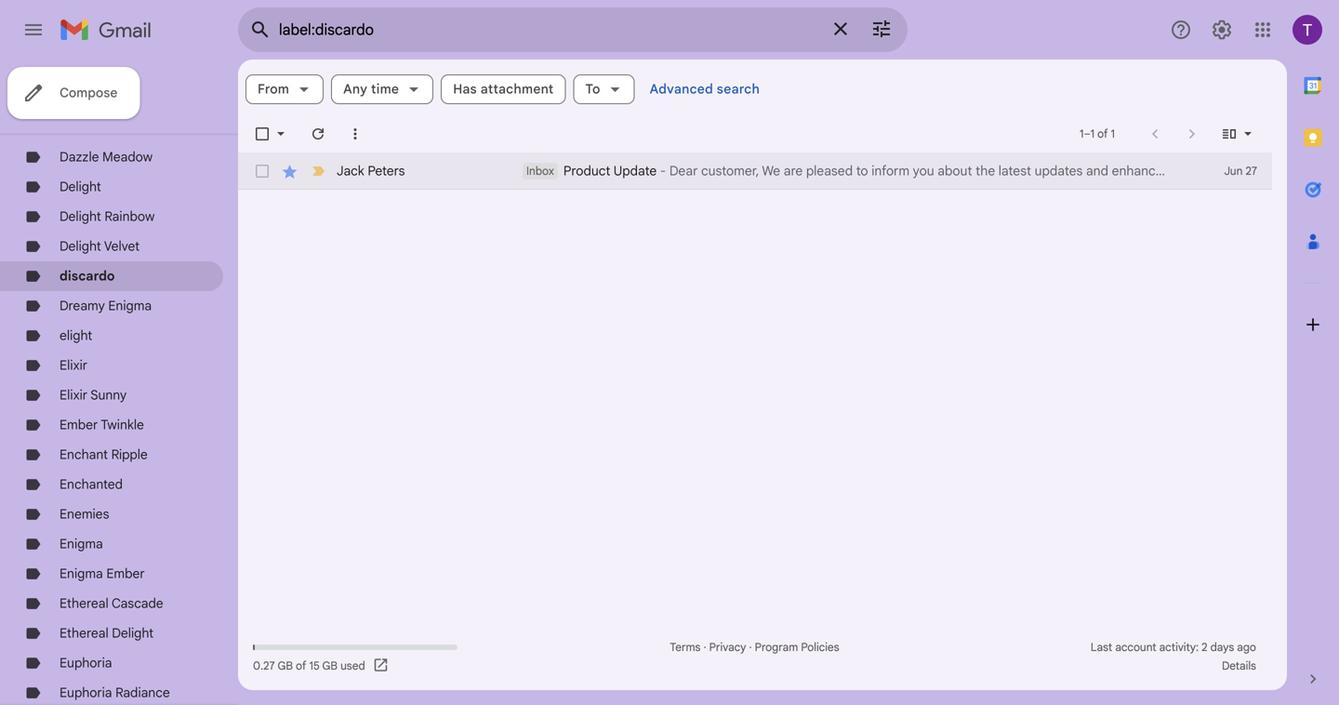 Task type: locate. For each thing, give the bounding box(es) containing it.
tab list
[[1288, 60, 1340, 638]]

elixir
[[60, 357, 88, 374], [60, 387, 88, 403]]

footer inside main content
[[238, 638, 1273, 675]]

footer
[[238, 638, 1273, 675]]

· right terms
[[704, 641, 707, 654]]

delight down delight link
[[60, 208, 101, 225]]

row
[[238, 153, 1328, 190]]

days
[[1211, 641, 1235, 654]]

1 euphoria from the top
[[60, 655, 112, 671]]

1 ethereal from the top
[[60, 595, 109, 612]]

are
[[784, 163, 803, 179]]

euphoria
[[60, 655, 112, 671], [60, 685, 112, 701]]

gmail image
[[60, 11, 161, 48]]

policies
[[801, 641, 840, 654]]

dance link
[[60, 119, 98, 135]]

main content
[[238, 60, 1328, 690]]

1 horizontal spatial ·
[[749, 641, 752, 654]]

delight
[[60, 179, 101, 195], [60, 208, 101, 225], [60, 238, 101, 254], [112, 625, 154, 641]]

2 ethereal from the top
[[60, 625, 109, 641]]

to
[[586, 81, 601, 97]]

enchant
[[60, 447, 108, 463]]

enchant ripple link
[[60, 447, 148, 463]]

delight down 'cascade'
[[112, 625, 154, 641]]

from button
[[246, 74, 324, 104]]

1 vertical spatial elixir
[[60, 387, 88, 403]]

1 · from the left
[[704, 641, 707, 654]]

enigma ember
[[60, 566, 145, 582]]

advanced
[[650, 81, 714, 97]]

ago
[[1238, 641, 1257, 654]]

ripple
[[111, 447, 148, 463]]

updates
[[1035, 163, 1083, 179]]

enigma down enigma link
[[60, 566, 103, 582]]

ethereal down enigma ember link
[[60, 595, 109, 612]]

to left the inform
[[857, 163, 869, 179]]

·
[[704, 641, 707, 654], [749, 641, 752, 654]]

more image
[[346, 125, 365, 143]]

jun 27
[[1225, 164, 1258, 178]]

customer,
[[701, 163, 759, 179]]

navigation
[[0, 60, 238, 705]]

delight down dazzle
[[60, 179, 101, 195]]

gb right the 15
[[322, 659, 338, 673]]

latest
[[999, 163, 1032, 179]]

account
[[1116, 641, 1157, 654]]

pleased
[[806, 163, 853, 179]]

2 vertical spatial enigma
[[60, 566, 103, 582]]

privacy link
[[709, 641, 746, 654]]

0 vertical spatial euphoria
[[60, 655, 112, 671]]

from
[[258, 81, 289, 97]]

0 horizontal spatial ·
[[704, 641, 707, 654]]

delight up discardo
[[60, 238, 101, 254]]

ethereal up euphoria link
[[60, 625, 109, 641]]

delight velvet link
[[60, 238, 140, 254]]

ethereal
[[60, 595, 109, 612], [60, 625, 109, 641]]

2 euphoria from the top
[[60, 685, 112, 701]]

dreamy enigma link
[[60, 298, 152, 314]]

gb left of
[[278, 659, 293, 673]]

elixir down elixir link
[[60, 387, 88, 403]]

ethereal delight link
[[60, 625, 154, 641]]

row containing jack peters
[[238, 153, 1328, 190]]

support image
[[1170, 19, 1193, 41]]

delight link
[[60, 179, 101, 195]]

to
[[857, 163, 869, 179], [1240, 163, 1252, 179]]

0 vertical spatial ember
[[60, 417, 98, 433]]

elight link
[[60, 327, 92, 344]]

footer containing terms
[[238, 638, 1273, 675]]

gb
[[278, 659, 293, 673], [322, 659, 338, 673]]

main menu image
[[22, 19, 45, 41]]

enigma right dreamy
[[108, 298, 152, 314]]

enigma
[[108, 298, 152, 314], [60, 536, 103, 552], [60, 566, 103, 582]]

1 horizontal spatial ember
[[106, 566, 145, 582]]

euphoria down euphoria link
[[60, 685, 112, 701]]

1 vertical spatial enigma
[[60, 536, 103, 552]]

ember
[[60, 417, 98, 433], [106, 566, 145, 582]]

terms · privacy · program policies
[[670, 641, 840, 654]]

1 vertical spatial euphoria
[[60, 685, 112, 701]]

cascade
[[112, 595, 163, 612]]

enchanted
[[60, 476, 123, 493]]

dazzle meadow link
[[60, 149, 153, 165]]

0 vertical spatial ethereal
[[60, 595, 109, 612]]

0 vertical spatial elixir
[[60, 357, 88, 374]]

to button
[[573, 74, 635, 104]]

elixir for elixir sunny
[[60, 387, 88, 403]]

main content containing from
[[238, 60, 1328, 690]]

program
[[755, 641, 798, 654]]

15
[[309, 659, 320, 673]]

to left our
[[1240, 163, 1252, 179]]

radiance
[[115, 685, 170, 701]]

0 horizontal spatial to
[[857, 163, 869, 179]]

jun
[[1225, 164, 1243, 178]]

elixir link
[[60, 357, 88, 374]]

jack peters
[[337, 163, 405, 179]]

euphoria down ethereal delight
[[60, 655, 112, 671]]

product.
[[1278, 163, 1328, 179]]

ethereal for ethereal delight
[[60, 625, 109, 641]]

advanced search
[[650, 81, 760, 97]]

2 elixir from the top
[[60, 387, 88, 403]]

last account activity: 2 days ago details
[[1091, 641, 1257, 673]]

ember up 'cascade'
[[106, 566, 145, 582]]

navigation containing compose
[[0, 60, 238, 705]]

1 horizontal spatial gb
[[322, 659, 338, 673]]

1 vertical spatial ember
[[106, 566, 145, 582]]

ember up enchant
[[60, 417, 98, 433]]

delight rainbow
[[60, 208, 155, 225]]

elixir down elight
[[60, 357, 88, 374]]

· right privacy
[[749, 641, 752, 654]]

27
[[1246, 164, 1258, 178]]

2 gb from the left
[[322, 659, 338, 673]]

1 horizontal spatial to
[[1240, 163, 1252, 179]]

elixir for elixir link
[[60, 357, 88, 374]]

made
[[1203, 163, 1236, 179]]

enigma down the "enemies"
[[60, 536, 103, 552]]

delight for delight rainbow
[[60, 208, 101, 225]]

enchanted link
[[60, 476, 123, 493]]

None checkbox
[[253, 125, 272, 143], [253, 162, 272, 180], [253, 125, 272, 143], [253, 162, 272, 180]]

ember twinkle
[[60, 417, 144, 433]]

1 vertical spatial ethereal
[[60, 625, 109, 641]]

dreamy enigma
[[60, 298, 152, 314]]

None search field
[[238, 7, 908, 52]]

2
[[1202, 641, 1208, 654]]

dazzle
[[60, 149, 99, 165]]

compose button
[[7, 67, 140, 119]]

1 elixir from the top
[[60, 357, 88, 374]]

dazzle meadow
[[60, 149, 153, 165]]

we
[[762, 163, 781, 179]]

inbox product update - dear customer, we are pleased to inform you about the latest updates and enhancements made to our product.
[[527, 163, 1328, 179]]

0 horizontal spatial gb
[[278, 659, 293, 673]]

clear search image
[[822, 10, 860, 47]]



Task type: describe. For each thing, give the bounding box(es) containing it.
used
[[341, 659, 365, 673]]

enchant ripple
[[60, 447, 148, 463]]

terms link
[[670, 641, 701, 654]]

0 vertical spatial enigma
[[108, 298, 152, 314]]

product
[[564, 163, 611, 179]]

activity:
[[1160, 641, 1199, 654]]

velvet
[[104, 238, 140, 254]]

program policies link
[[755, 641, 840, 654]]

delight velvet
[[60, 238, 140, 254]]

sunny
[[90, 387, 127, 403]]

advanced search button
[[643, 73, 768, 106]]

the
[[976, 163, 996, 179]]

time
[[371, 81, 399, 97]]

enemies
[[60, 506, 109, 522]]

jack
[[337, 163, 364, 179]]

inform
[[872, 163, 910, 179]]

euphoria radiance
[[60, 685, 170, 701]]

discardo link
[[60, 268, 115, 284]]

toggle split pane mode image
[[1221, 125, 1239, 143]]

search
[[717, 81, 760, 97]]

ethereal delight
[[60, 625, 154, 641]]

any
[[343, 81, 368, 97]]

elixir sunny
[[60, 387, 127, 403]]

2 · from the left
[[749, 641, 752, 654]]

ethereal for ethereal cascade
[[60, 595, 109, 612]]

about
[[938, 163, 973, 179]]

attachment
[[481, 81, 554, 97]]

delight for delight link
[[60, 179, 101, 195]]

enigma for enigma link
[[60, 536, 103, 552]]

inbox
[[527, 164, 554, 178]]

twinkle
[[101, 417, 144, 433]]

privacy
[[709, 641, 746, 654]]

has attachment button
[[441, 74, 566, 104]]

2 to from the left
[[1240, 163, 1252, 179]]

terms
[[670, 641, 701, 654]]

settings image
[[1211, 19, 1234, 41]]

peters
[[368, 163, 405, 179]]

and
[[1087, 163, 1109, 179]]

euphoria link
[[60, 655, 112, 671]]

ember twinkle link
[[60, 417, 144, 433]]

1 gb from the left
[[278, 659, 293, 673]]

follow link to manage storage image
[[373, 657, 391, 675]]

dance
[[60, 119, 98, 135]]

has attachment
[[453, 81, 554, 97]]

ethereal cascade
[[60, 595, 163, 612]]

rainbow
[[105, 208, 155, 225]]

details link
[[1222, 659, 1257, 673]]

meadow
[[102, 149, 153, 165]]

Search mail text field
[[279, 20, 819, 39]]

enemies link
[[60, 506, 109, 522]]

search mail image
[[244, 13, 277, 47]]

our
[[1255, 163, 1275, 179]]

enigma for enigma ember
[[60, 566, 103, 582]]

enigma ember link
[[60, 566, 145, 582]]

0 horizontal spatial ember
[[60, 417, 98, 433]]

dear
[[670, 163, 698, 179]]

advanced search options image
[[863, 10, 901, 47]]

update
[[614, 163, 657, 179]]

discardo
[[60, 268, 115, 284]]

refresh image
[[309, 125, 327, 143]]

compose
[[60, 85, 118, 101]]

euphoria for euphoria radiance
[[60, 685, 112, 701]]

any time button
[[331, 74, 434, 104]]

1 to from the left
[[857, 163, 869, 179]]

dreamy
[[60, 298, 105, 314]]

you
[[913, 163, 935, 179]]

delight for delight velvet
[[60, 238, 101, 254]]

elixir sunny link
[[60, 387, 127, 403]]

ethereal cascade link
[[60, 595, 163, 612]]

details
[[1222, 659, 1257, 673]]

enhancements
[[1112, 163, 1200, 179]]

last
[[1091, 641, 1113, 654]]

0.27 gb of 15 gb used
[[253, 659, 365, 673]]

0.27
[[253, 659, 275, 673]]

of
[[296, 659, 306, 673]]

delight rainbow link
[[60, 208, 155, 225]]

euphoria for euphoria link
[[60, 655, 112, 671]]

euphoria radiance link
[[60, 685, 170, 701]]

any time
[[343, 81, 399, 97]]

-
[[660, 163, 666, 179]]



Task type: vqa. For each thing, say whether or not it's contained in the screenshot.
CLOSE icon
no



